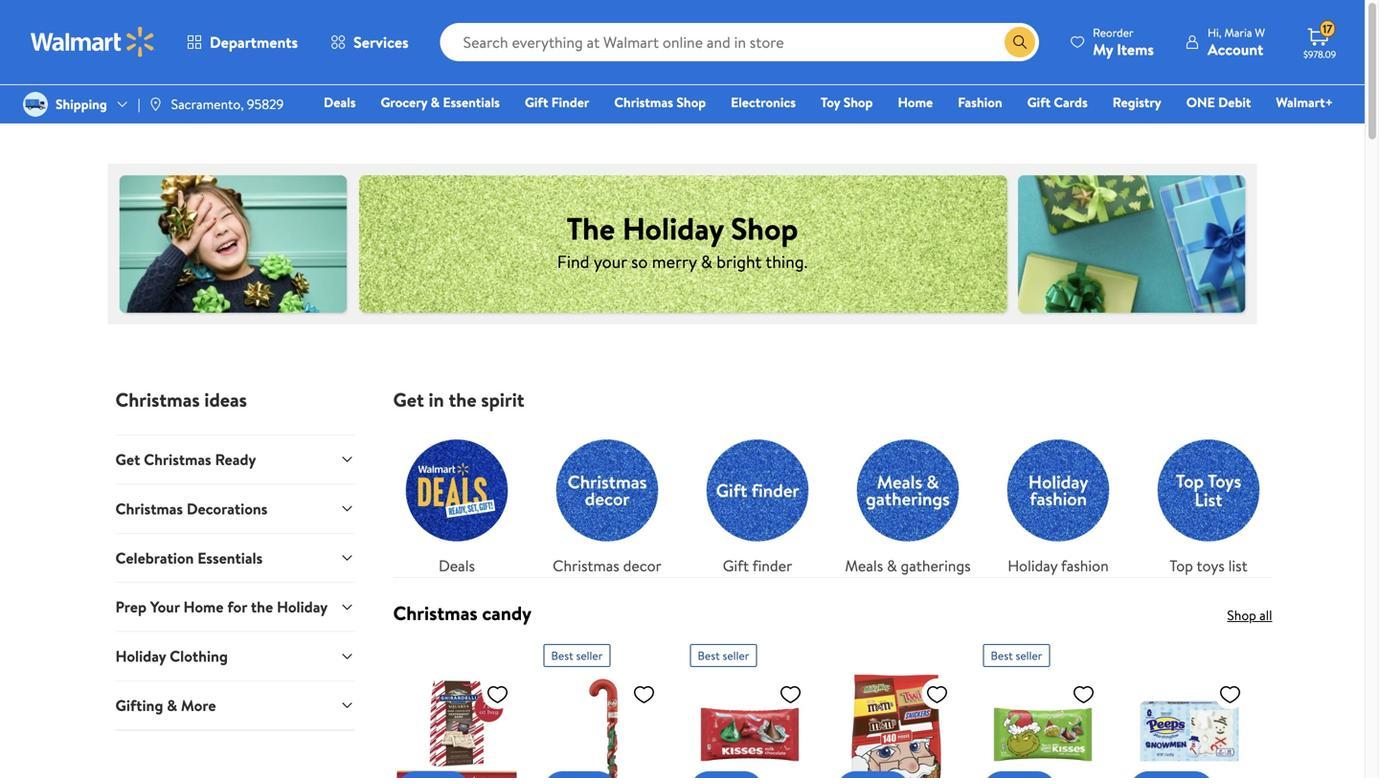 Task type: describe. For each thing, give the bounding box(es) containing it.
holiday fashion link
[[995, 427, 1122, 578]]

shop all link
[[1228, 606, 1273, 625]]

hi, maria w account
[[1208, 24, 1266, 60]]

1 vertical spatial deals
[[439, 556, 475, 577]]

home inside dropdown button
[[183, 597, 224, 618]]

Search search field
[[440, 23, 1040, 61]]

celebration essentials button
[[115, 533, 355, 583]]

shipping
[[56, 95, 107, 113]]

1 product group from the left
[[544, 637, 663, 779]]

ready
[[215, 449, 256, 470]]

toy
[[821, 93, 841, 112]]

christmas shop
[[614, 93, 706, 112]]

& for gifting & more
[[167, 696, 177, 717]]

kit kat® miniatures milk chocolate wafer christmas candy, plastic cane 1.8 oz image
[[544, 675, 663, 779]]

departments button
[[171, 19, 314, 65]]

registry
[[1113, 93, 1162, 112]]

gift finder link
[[694, 427, 821, 578]]

christmas for christmas candy
[[393, 600, 478, 627]]

meals
[[845, 556, 883, 577]]

holiday fashion
[[1008, 556, 1109, 577]]

reorder
[[1093, 24, 1134, 41]]

walmart+ link
[[1268, 92, 1342, 113]]

gifting & more
[[115, 696, 216, 717]]

hershey's kisses milk chocolate christmas candy, bag 10.1 oz image
[[690, 675, 810, 779]]

hershey's kisses the grinch milk chocolate christmas candy, bag 9.5 oz image
[[983, 675, 1103, 779]]

& inside the holiday shop find your so merry & bright thing.
[[701, 250, 713, 274]]

shop inside the holiday shop find your so merry & bright thing.
[[731, 207, 799, 250]]

0 vertical spatial essentials
[[443, 93, 500, 112]]

grocery
[[381, 93, 428, 112]]

get for get christmas ready
[[115, 449, 140, 470]]

my
[[1093, 39, 1113, 60]]

|
[[138, 95, 140, 113]]

search icon image
[[1013, 34, 1028, 50]]

christmas for christmas ideas
[[115, 387, 200, 413]]

add to favorites list, hershey's kisses milk chocolate christmas candy, bag 10.1 oz image
[[779, 683, 802, 707]]

fashion
[[1061, 556, 1109, 577]]

gift finder
[[525, 93, 590, 112]]

hi,
[[1208, 24, 1222, 41]]

more
[[181, 696, 216, 717]]

add to favorites list, hershey's kisses the grinch milk chocolate christmas candy, bag 9.5 oz image
[[1073, 683, 1096, 707]]

registry link
[[1104, 92, 1170, 113]]

sacramento,
[[171, 95, 244, 113]]

so
[[631, 250, 648, 274]]

bright
[[717, 250, 762, 274]]

spirit
[[481, 387, 525, 413]]

gatherings
[[901, 556, 971, 577]]

home link
[[890, 92, 942, 113]]

0 vertical spatial the
[[449, 387, 477, 413]]

seller for third product group from right
[[576, 648, 603, 664]]

gift finder
[[723, 556, 793, 577]]

top toys list link
[[1145, 427, 1273, 578]]

best for hershey's kisses the grinch milk chocolate christmas candy, bag 9.5 oz image
[[991, 648, 1013, 664]]

thing.
[[766, 250, 808, 274]]

departments
[[210, 32, 298, 53]]

the inside dropdown button
[[251, 597, 273, 618]]

your
[[150, 597, 180, 618]]

top toys list
[[1170, 556, 1248, 577]]

get christmas ready
[[115, 449, 256, 470]]

reorder my items
[[1093, 24, 1154, 60]]

celebration essentials
[[115, 548, 263, 569]]

walmart+
[[1276, 93, 1334, 112]]

meals & gatherings link
[[844, 427, 972, 578]]

best for "hershey's kisses milk chocolate christmas candy, bag 10.1 oz" image
[[698, 648, 720, 664]]

gifting
[[115, 696, 163, 717]]

get in the spirit
[[393, 387, 525, 413]]

get christmas ready button
[[115, 435, 355, 484]]

the
[[567, 207, 615, 250]]

prep
[[115, 597, 147, 618]]

clothing
[[170, 646, 228, 667]]

sacramento, 95829
[[171, 95, 284, 113]]

holiday inside the holiday shop find your so merry & bright thing.
[[623, 207, 724, 250]]

christmas for christmas shop
[[614, 93, 674, 112]]

fashion
[[958, 93, 1003, 112]]

prep your home for the holiday button
[[115, 583, 355, 632]]

holiday clothing button
[[115, 632, 355, 681]]

debit
[[1219, 93, 1252, 112]]

$978.09
[[1304, 48, 1337, 61]]

2 product group from the left
[[690, 637, 810, 779]]

cards
[[1054, 93, 1088, 112]]

gift for gift cards
[[1028, 93, 1051, 112]]

essentials inside "dropdown button"
[[198, 548, 263, 569]]

one debit
[[1187, 93, 1252, 112]]

list containing deals
[[382, 412, 1284, 578]]

celebration
[[115, 548, 194, 569]]

your
[[594, 250, 627, 274]]

w
[[1255, 24, 1266, 41]]

list
[[1229, 556, 1248, 577]]

walmart image
[[31, 27, 155, 57]]



Task type: vqa. For each thing, say whether or not it's contained in the screenshot.
| 95829
no



Task type: locate. For each thing, give the bounding box(es) containing it.
& right grocery
[[431, 93, 440, 112]]

christmas candy
[[393, 600, 532, 627]]

christmas decor link
[[544, 427, 671, 578]]

& inside list
[[887, 556, 897, 577]]

0 horizontal spatial best
[[551, 648, 573, 664]]

& right merry
[[701, 250, 713, 274]]

christmas decor
[[553, 556, 662, 577]]

holiday clothing
[[115, 646, 228, 667]]

finder
[[753, 556, 793, 577]]

get for get in the spirit
[[393, 387, 424, 413]]

0 horizontal spatial best seller
[[551, 648, 603, 664]]

the
[[449, 387, 477, 413], [251, 597, 273, 618]]

find
[[557, 250, 590, 274]]

decor
[[623, 556, 662, 577]]

grocery & essentials
[[381, 93, 500, 112]]

95829
[[247, 95, 284, 113]]

add to favorites list, kit kat® miniatures milk chocolate wafer christmas candy, plastic cane 1.8 oz image
[[633, 683, 656, 707]]

ideas
[[204, 387, 247, 413]]

services
[[354, 32, 409, 53]]

0 horizontal spatial seller
[[576, 648, 603, 664]]

finder
[[552, 93, 590, 112]]

gift
[[525, 93, 548, 112], [1028, 93, 1051, 112], [723, 556, 749, 577]]

0 vertical spatial get
[[393, 387, 424, 413]]

deals link for christmas decor link
[[393, 427, 521, 578]]

deals link for grocery & essentials link
[[315, 92, 365, 113]]

christmas right the finder
[[614, 93, 674, 112]]

candy
[[482, 600, 532, 627]]

toy shop
[[821, 93, 873, 112]]

1 seller from the left
[[576, 648, 603, 664]]

best seller for second product group from the right
[[698, 648, 750, 664]]

gift for gift finder
[[723, 556, 749, 577]]

christmas inside dropdown button
[[115, 499, 183, 520]]

electronics
[[731, 93, 796, 112]]

meals & gatherings
[[845, 556, 971, 577]]

1 best seller from the left
[[551, 648, 603, 664]]

0 vertical spatial home
[[898, 93, 933, 112]]

christmas decorations
[[115, 499, 268, 520]]

for
[[227, 597, 247, 618]]

best up kit kat® miniatures milk chocolate wafer christmas candy, plastic cane 1.8 oz image
[[551, 648, 573, 664]]

christmas
[[614, 93, 674, 112], [115, 387, 200, 413], [144, 449, 211, 470], [115, 499, 183, 520], [553, 556, 620, 577], [393, 600, 478, 627]]

services button
[[314, 19, 425, 65]]

gift left finder
[[723, 556, 749, 577]]

add to favorites list, m&m's, snickers & twix & milky way milk chocolate christmas candy variety pack - 140 ct image
[[926, 683, 949, 707]]

2 best seller from the left
[[698, 648, 750, 664]]

gift inside list
[[723, 556, 749, 577]]

gift for gift finder
[[525, 93, 548, 112]]

ghirardelli dark chocolate peppermint bark chocolate squares, layered dark chocolate and white chocolate candy, 7.7 oz bag image
[[397, 675, 517, 779]]

deals link
[[315, 92, 365, 113], [393, 427, 521, 578]]

2 horizontal spatial gift
[[1028, 93, 1051, 112]]

christmas shop link
[[606, 92, 715, 113]]

1 horizontal spatial deals link
[[393, 427, 521, 578]]

holiday inside holiday clothing dropdown button
[[115, 646, 166, 667]]

add to favorites list, peeps marshmallow snowmen, christmas candy, 3 count (1.5 ounce) image
[[1219, 683, 1242, 707]]

get down christmas ideas
[[115, 449, 140, 470]]

1 horizontal spatial deals
[[439, 556, 475, 577]]

seller up hershey's kisses the grinch milk chocolate christmas candy, bag 9.5 oz image
[[1016, 648, 1043, 664]]

items
[[1117, 39, 1154, 60]]

one debit link
[[1178, 92, 1260, 113]]

christmas up celebration
[[115, 499, 183, 520]]

& for meals & gatherings
[[887, 556, 897, 577]]

& right meals at the bottom right
[[887, 556, 897, 577]]

3 best seller from the left
[[991, 648, 1043, 664]]

grocery & essentials link
[[372, 92, 509, 113]]

top
[[1170, 556, 1194, 577]]

0 horizontal spatial home
[[183, 597, 224, 618]]

a little girl is pictured smiling with her hand on her face and she's wearing a black sweater with green and gold gift bows all over. green, blue and gold gift boxes are shown. the holiday shop. find your so merry and bright thing image
[[108, 162, 1257, 327]]

gift cards link
[[1019, 92, 1097, 113]]

merry
[[652, 250, 697, 274]]

gift left the finder
[[525, 93, 548, 112]]

christmas for christmas decor
[[553, 556, 620, 577]]

christmas inside "dropdown button"
[[144, 449, 211, 470]]

toy shop link
[[812, 92, 882, 113]]

best for kit kat® miniatures milk chocolate wafer christmas candy, plastic cane 1.8 oz image
[[551, 648, 573, 664]]

electronics link
[[722, 92, 805, 113]]

0 vertical spatial deals link
[[315, 92, 365, 113]]

1 horizontal spatial home
[[898, 93, 933, 112]]

seller up kit kat® miniatures milk chocolate wafer christmas candy, plastic cane 1.8 oz image
[[576, 648, 603, 664]]

2 horizontal spatial product group
[[983, 637, 1103, 779]]

1 horizontal spatial best seller
[[698, 648, 750, 664]]

1 best from the left
[[551, 648, 573, 664]]

best seller for third product group from right
[[551, 648, 603, 664]]

m&m's, snickers & twix & milky way milk chocolate christmas candy variety pack - 140 ct image
[[837, 675, 957, 779]]

holiday inside dropdown button
[[277, 597, 328, 618]]

christmas up get christmas ready
[[115, 387, 200, 413]]

0 horizontal spatial deals
[[324, 93, 356, 112]]

all
[[1260, 606, 1273, 625]]

best seller
[[551, 648, 603, 664], [698, 648, 750, 664], [991, 648, 1043, 664]]

0 horizontal spatial the
[[251, 597, 273, 618]]

essentials
[[443, 93, 500, 112], [198, 548, 263, 569]]

essentials up prep your home for the holiday dropdown button
[[198, 548, 263, 569]]

christmas left candy
[[393, 600, 478, 627]]

essentials right grocery
[[443, 93, 500, 112]]

0 horizontal spatial get
[[115, 449, 140, 470]]

home left fashion 'link'
[[898, 93, 933, 112]]

best up "hershey's kisses milk chocolate christmas candy, bag 10.1 oz" image
[[698, 648, 720, 664]]

& inside "dropdown button"
[[167, 696, 177, 717]]

christmas for christmas decorations
[[115, 499, 183, 520]]

seller for second product group from the right
[[723, 648, 750, 664]]

deals
[[324, 93, 356, 112], [439, 556, 475, 577]]

3 product group from the left
[[983, 637, 1103, 779]]

best
[[551, 648, 573, 664], [698, 648, 720, 664], [991, 648, 1013, 664]]

home
[[898, 93, 933, 112], [183, 597, 224, 618]]

shop all
[[1228, 606, 1273, 625]]

toys
[[1197, 556, 1225, 577]]

1 vertical spatial essentials
[[198, 548, 263, 569]]

holiday inside holiday fashion link
[[1008, 556, 1058, 577]]

get inside "dropdown button"
[[115, 449, 140, 470]]

1 horizontal spatial product group
[[690, 637, 810, 779]]

3 best from the left
[[991, 648, 1013, 664]]

& for grocery & essentials
[[431, 93, 440, 112]]

 image
[[23, 92, 48, 117]]

1 vertical spatial deals link
[[393, 427, 521, 578]]

add to favorites list, ghirardelli dark chocolate peppermint bark chocolate squares, layered dark chocolate and white chocolate candy, 7.7 oz bag image
[[486, 683, 509, 707]]

gift cards
[[1028, 93, 1088, 112]]

deals left grocery
[[324, 93, 356, 112]]

shop
[[677, 93, 706, 112], [844, 93, 873, 112], [731, 207, 799, 250], [1228, 606, 1257, 625]]

best seller for 3rd product group
[[991, 648, 1043, 664]]

in
[[429, 387, 444, 413]]

maria
[[1225, 24, 1253, 41]]

gift finder link
[[516, 92, 598, 113]]

Walmart Site-Wide search field
[[440, 23, 1040, 61]]

0 horizontal spatial product group
[[544, 637, 663, 779]]

1 horizontal spatial essentials
[[443, 93, 500, 112]]

deals up christmas candy
[[439, 556, 475, 577]]

1 vertical spatial the
[[251, 597, 273, 618]]

& left more at the bottom left of the page
[[167, 696, 177, 717]]

1 vertical spatial get
[[115, 449, 140, 470]]

best seller up hershey's kisses the grinch milk chocolate christmas candy, bag 9.5 oz image
[[991, 648, 1043, 664]]

the right the for
[[251, 597, 273, 618]]

1 horizontal spatial gift
[[723, 556, 749, 577]]

fashion link
[[950, 92, 1011, 113]]

the holiday shop find your so merry & bright thing.
[[557, 207, 808, 274]]

1 horizontal spatial best
[[698, 648, 720, 664]]

decorations
[[187, 499, 268, 520]]

gifting & more button
[[115, 681, 355, 730]]

product group
[[544, 637, 663, 779], [690, 637, 810, 779], [983, 637, 1103, 779]]

0 horizontal spatial gift
[[525, 93, 548, 112]]

2 horizontal spatial seller
[[1016, 648, 1043, 664]]

seller up "hershey's kisses milk chocolate christmas candy, bag 10.1 oz" image
[[723, 648, 750, 664]]

1 vertical spatial home
[[183, 597, 224, 618]]

gift left the cards
[[1028, 93, 1051, 112]]

1 horizontal spatial the
[[449, 387, 477, 413]]

2 horizontal spatial best seller
[[991, 648, 1043, 664]]

17
[[1323, 21, 1333, 37]]

christmas up christmas decorations on the bottom
[[144, 449, 211, 470]]

0 horizontal spatial essentials
[[198, 548, 263, 569]]

list
[[382, 412, 1284, 578]]

one
[[1187, 93, 1216, 112]]

best seller up kit kat® miniatures milk chocolate wafer christmas candy, plastic cane 1.8 oz image
[[551, 648, 603, 664]]

christmas left decor on the bottom of the page
[[553, 556, 620, 577]]

christmas decorations button
[[115, 484, 355, 533]]

0 vertical spatial deals
[[324, 93, 356, 112]]

the right in
[[449, 387, 477, 413]]

seller for 3rd product group
[[1016, 648, 1043, 664]]

 image
[[148, 97, 163, 112]]

3 seller from the left
[[1016, 648, 1043, 664]]

prep your home for the holiday
[[115, 597, 328, 618]]

1 horizontal spatial seller
[[723, 648, 750, 664]]

1 horizontal spatial get
[[393, 387, 424, 413]]

peeps marshmallow snowmen, christmas candy, 3 count (1.5 ounce) image
[[1130, 675, 1250, 779]]

get left in
[[393, 387, 424, 413]]

account
[[1208, 39, 1264, 60]]

2 seller from the left
[[723, 648, 750, 664]]

2 best from the left
[[698, 648, 720, 664]]

christmas ideas
[[115, 387, 247, 413]]

best up hershey's kisses the grinch milk chocolate christmas candy, bag 9.5 oz image
[[991, 648, 1013, 664]]

2 horizontal spatial best
[[991, 648, 1013, 664]]

best seller up "hershey's kisses milk chocolate christmas candy, bag 10.1 oz" image
[[698, 648, 750, 664]]

holiday
[[623, 207, 724, 250], [1008, 556, 1058, 577], [277, 597, 328, 618], [115, 646, 166, 667]]

home left the for
[[183, 597, 224, 618]]

0 horizontal spatial deals link
[[315, 92, 365, 113]]



